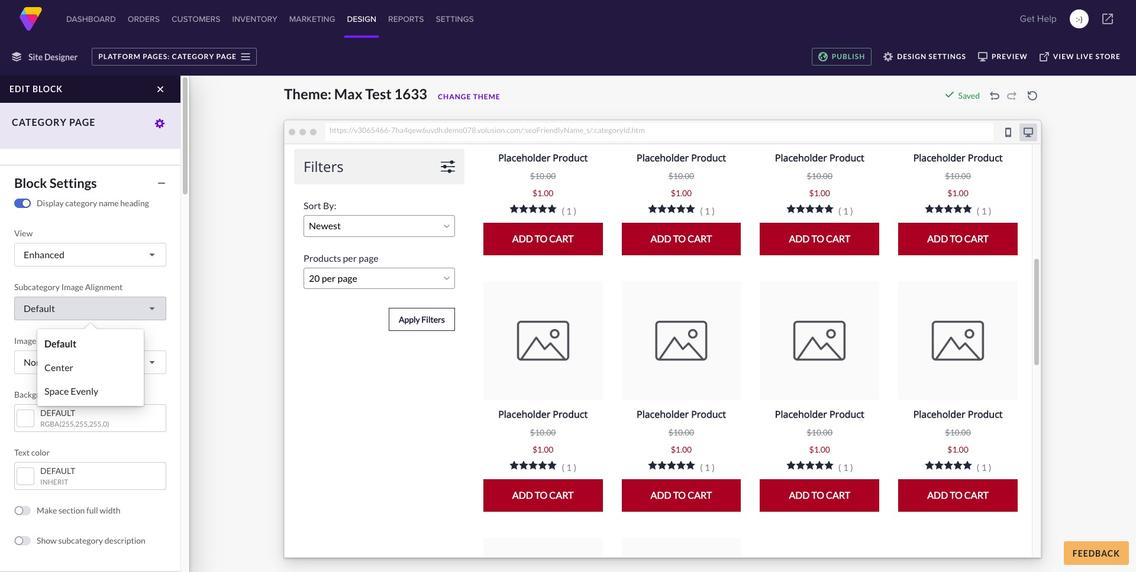 Task type: locate. For each thing, give the bounding box(es) containing it.
0 horizontal spatial view
[[14, 228, 33, 238]]

view live store
[[1053, 52, 1121, 61]]

settings
[[929, 52, 966, 61], [50, 175, 97, 191]]

dashboard image
[[19, 7, 43, 31]]

site designer
[[28, 52, 78, 62]]

subcategory
[[58, 536, 103, 546]]

customers
[[172, 13, 220, 25]]

1 vertical spatial settings
[[50, 175, 97, 191]]

view up enhanced
[[14, 228, 33, 238]]

0 horizontal spatial page
[[69, 117, 96, 128]]

0 vertical spatial view
[[1053, 52, 1074, 61]]

settings up category
[[50, 175, 97, 191]]

1633
[[394, 85, 427, 102]]

default rgba(255,255,255,0)
[[40, 408, 109, 429]]

default up "rgba(255,255,255,0)"
[[40, 408, 75, 418]]

dashboard
[[66, 13, 116, 25]]

show subcategory description
[[37, 536, 145, 546]]

theme
[[473, 92, 500, 101]]

view for view
[[14, 228, 33, 238]]

color
[[60, 390, 78, 400], [31, 448, 50, 458]]

view for view live store
[[1053, 52, 1074, 61]]

settings for block settings
[[50, 175, 97, 191]]

publish button
[[812, 48, 872, 66]]

0 horizontal spatial color
[[31, 448, 50, 458]]

block
[[14, 175, 47, 191]]

0 vertical spatial settings
[[929, 52, 966, 61]]

1 vertical spatial category
[[12, 117, 67, 128]]

space evenly
[[44, 386, 98, 397]]

1 horizontal spatial category
[[172, 52, 214, 61]]

menu
[[37, 330, 144, 407]]

display category name heading
[[37, 198, 149, 208]]

preview
[[992, 52, 1028, 61]]

0 vertical spatial page
[[216, 52, 237, 61]]

image up default button
[[61, 282, 83, 292]]

subcategory
[[14, 282, 60, 292]]

image left the hover
[[14, 336, 36, 346]]

1 horizontal spatial settings
[[929, 52, 966, 61]]

enhanced
[[24, 249, 64, 260]]

0 vertical spatial image
[[61, 282, 83, 292]]

make section full width
[[37, 506, 120, 516]]

)
[[1081, 13, 1083, 25]]

page inside platform pages: category page button
[[216, 52, 237, 61]]

1 horizontal spatial page
[[216, 52, 237, 61]]

page
[[216, 52, 237, 61], [69, 117, 96, 128]]

inherit
[[40, 478, 68, 487]]

edit block
[[9, 84, 63, 94]]

view
[[1053, 52, 1074, 61], [14, 228, 33, 238]]

default inside default button
[[24, 303, 55, 314]]

preview button
[[972, 48, 1034, 66]]

0 horizontal spatial settings
[[50, 175, 97, 191]]

1 horizontal spatial image
[[61, 282, 83, 292]]

settings button
[[434, 0, 476, 38]]

0 vertical spatial category
[[172, 52, 214, 61]]

heading
[[120, 198, 149, 208]]

1 horizontal spatial color
[[60, 390, 78, 400]]

category
[[172, 52, 214, 61], [12, 117, 67, 128]]

1 vertical spatial color
[[31, 448, 50, 458]]

help
[[1037, 12, 1057, 25]]

effects
[[60, 336, 85, 346]]

category inside sidebar element
[[12, 117, 67, 128]]

platform
[[98, 52, 141, 61]]

1 horizontal spatial view
[[1053, 52, 1074, 61]]

category inside button
[[172, 52, 214, 61]]

theme:
[[284, 85, 331, 102]]

1 vertical spatial view
[[14, 228, 33, 238]]

category right pages:
[[172, 52, 214, 61]]

reports button
[[386, 0, 426, 38]]

view left live
[[1053, 52, 1074, 61]]

text
[[14, 448, 30, 458]]

0 vertical spatial color
[[60, 390, 78, 400]]

design button
[[345, 0, 379, 38]]

dashboard link
[[64, 0, 118, 38]]

1 vertical spatial image
[[14, 336, 36, 346]]

settings inside design settings button
[[929, 52, 966, 61]]

rgba(255,255,255,0)
[[40, 420, 109, 429]]

default down subcategory
[[24, 303, 55, 314]]

settings inside the block settings button
[[50, 175, 97, 191]]

description
[[105, 536, 145, 546]]

block settings
[[14, 175, 97, 191]]

show
[[37, 536, 57, 546]]

view inside button
[[1053, 52, 1074, 61]]

default up center
[[44, 338, 76, 350]]

view inside sidebar element
[[14, 228, 33, 238]]

center link
[[40, 356, 141, 380]]

none button
[[14, 351, 166, 375]]

theme: max test 1633
[[284, 85, 427, 102]]

color for text color
[[31, 448, 50, 458]]

image
[[61, 282, 83, 292], [14, 336, 36, 346]]

publish
[[832, 52, 865, 61]]

block
[[32, 84, 63, 94]]

settings right design
[[929, 52, 966, 61]]

orders
[[128, 13, 160, 25]]

name
[[99, 198, 119, 208]]

saved image
[[945, 90, 954, 99]]

0 horizontal spatial category
[[12, 117, 67, 128]]

1 vertical spatial page
[[69, 117, 96, 128]]

platform pages: category page
[[98, 52, 237, 61]]

category down the edit block
[[12, 117, 67, 128]]

category page
[[12, 117, 96, 128]]

0 horizontal spatial image
[[14, 336, 36, 346]]



Task type: vqa. For each thing, say whether or not it's contained in the screenshot.
Marketing
yes



Task type: describe. For each thing, give the bounding box(es) containing it.
get help
[[1020, 12, 1057, 25]]

background color
[[14, 390, 78, 400]]

menu containing default
[[37, 330, 144, 407]]

width
[[100, 506, 120, 516]]

max
[[334, 85, 363, 102]]

get
[[1020, 12, 1035, 25]]

https://v3065466-
[[330, 125, 391, 135]]

https://v3065466-7ha4qew6uvdh.demo078.volusion.com/:seofriendlyname_s/:categoryid.htm
[[330, 125, 645, 135]]

feedback button
[[1064, 542, 1129, 566]]

live
[[1076, 52, 1094, 61]]

full
[[86, 506, 98, 516]]

block settings button
[[8, 173, 172, 194]]

inventory
[[232, 13, 277, 25]]

marketing
[[289, 13, 335, 25]]

text color
[[14, 448, 50, 458]]

hover
[[38, 336, 59, 346]]

edit
[[9, 84, 30, 94]]

orders button
[[125, 0, 162, 38]]

saved
[[958, 91, 980, 101]]

design settings button
[[878, 48, 972, 66]]

inventory button
[[230, 0, 280, 38]]

default inherit
[[40, 466, 75, 487]]

center
[[44, 362, 73, 373]]

7ha4qew6uvdh.demo078.volusion.com/:seofriendlyname_s/:categoryid.htm
[[391, 125, 645, 135]]

settings for design settings
[[929, 52, 966, 61]]

feedback
[[1073, 549, 1120, 559]]

designer
[[44, 52, 78, 62]]

:-)
[[1076, 13, 1083, 25]]

store
[[1096, 52, 1121, 61]]

background
[[14, 390, 58, 400]]

change theme
[[438, 92, 500, 101]]

default up inherit
[[40, 466, 75, 476]]

view live store button
[[1034, 48, 1127, 66]]

make
[[37, 506, 57, 516]]

settings
[[436, 13, 474, 25]]

get help link
[[1016, 7, 1060, 31]]

space evenly link
[[40, 380, 141, 404]]

site
[[28, 52, 43, 62]]

page inside sidebar element
[[69, 117, 96, 128]]

space
[[44, 386, 69, 397]]

reports
[[388, 13, 424, 25]]

color for background color
[[60, 390, 78, 400]]

customers button
[[169, 0, 223, 38]]

image hover effects
[[14, 336, 85, 346]]

sidebar element
[[0, 76, 189, 573]]

enhanced button
[[14, 243, 166, 267]]

default inside default rgba(255,255,255,0)
[[40, 408, 75, 418]]

platform pages: category page button
[[92, 48, 257, 66]]

subcategory image alignment
[[14, 282, 123, 292]]

:-
[[1076, 13, 1081, 25]]

section
[[59, 506, 85, 516]]

default inside default link
[[44, 338, 76, 350]]

default link
[[40, 333, 141, 356]]

design
[[347, 13, 376, 25]]

default button
[[14, 297, 166, 321]]

design settings
[[897, 52, 966, 61]]

design
[[897, 52, 927, 61]]

:-) link
[[1070, 9, 1089, 28]]

test
[[365, 85, 392, 102]]

alignment
[[85, 282, 123, 292]]

category
[[65, 198, 97, 208]]

volusion-logo link
[[19, 7, 43, 31]]

change
[[438, 92, 471, 101]]

pages:
[[143, 52, 170, 61]]

marketing button
[[287, 0, 338, 38]]

evenly
[[71, 386, 98, 397]]

display
[[37, 198, 64, 208]]

none
[[24, 357, 46, 368]]



